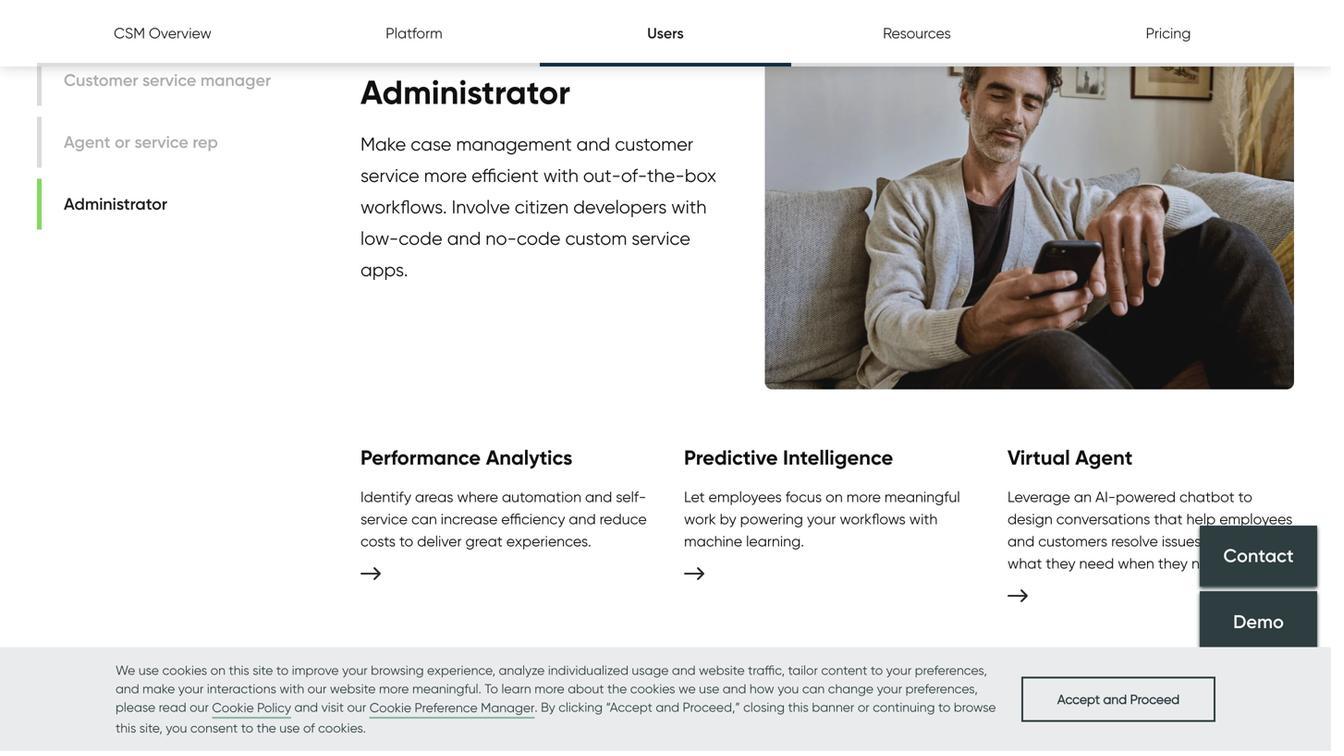 Task type: locate. For each thing, give the bounding box(es) containing it.
0 vertical spatial the
[[608, 682, 627, 697]]

1 horizontal spatial use
[[280, 721, 300, 737]]

custom
[[565, 228, 627, 250]]

our down improve
[[308, 682, 327, 697]]

increase
[[441, 510, 498, 528]]

use up the make at bottom left
[[139, 663, 159, 679]]

how
[[750, 682, 775, 697]]

code down citizen
[[517, 228, 561, 250]]

to inside identify areas where automation and self- service can increase efficiency and reduce costs to deliver great experiences.
[[400, 532, 414, 551]]

they
[[1046, 555, 1076, 573], [1159, 555, 1188, 573]]

case
[[411, 133, 452, 155]]

1 vertical spatial you
[[166, 721, 187, 737]]

2 horizontal spatial this
[[788, 700, 809, 716]]

resolve
[[1112, 532, 1159, 551]]

2 horizontal spatial our
[[347, 700, 366, 716]]

employees up by
[[709, 488, 782, 506]]

and inside . by clicking "accept and proceed," closing this banner or continuing to browse this site, you consent to the use of cookies.
[[656, 700, 680, 716]]

0 horizontal spatial employees
[[709, 488, 782, 506]]

1 horizontal spatial can
[[803, 682, 825, 697]]

with down meaningful
[[910, 510, 938, 528]]

0 horizontal spatial you
[[166, 721, 187, 737]]

accept
[[1058, 692, 1101, 708]]

our right the visit
[[347, 700, 366, 716]]

0 vertical spatial employees
[[709, 488, 782, 506]]

they down customers
[[1046, 555, 1076, 573]]

cookie down browsing
[[370, 701, 412, 716]]

0 horizontal spatial this
[[116, 721, 136, 737]]

help
[[1187, 510, 1216, 528]]

the up "accept on the left bottom of page
[[608, 682, 627, 697]]

0 vertical spatial on
[[826, 488, 843, 506]]

0 horizontal spatial they
[[1046, 555, 1076, 573]]

with up the policy
[[280, 682, 304, 697]]

performance
[[361, 445, 481, 471]]

cookies up the make at bottom left
[[162, 663, 207, 679]]

we
[[679, 682, 696, 697]]

website up 'proceed,"'
[[699, 663, 745, 679]]

2 vertical spatial use
[[280, 721, 300, 737]]

predictive intelligence
[[684, 445, 894, 471]]

traffic,
[[748, 663, 785, 679]]

more up workflows
[[847, 488, 881, 506]]

1 horizontal spatial on
[[826, 488, 843, 506]]

0 horizontal spatial website
[[330, 682, 376, 697]]

can down tailor
[[803, 682, 825, 697]]

1 vertical spatial on
[[211, 663, 226, 679]]

developers
[[574, 196, 667, 218]]

on inside we use cookies on this site to improve your browsing experience, analyze individualized usage and website traffic, tailor content to your preferences, and make your interactions with our website more meaningful. to learn more about the cookies we use and how you can change your preferences, please read our
[[211, 663, 226, 679]]

0 horizontal spatial our
[[190, 700, 209, 716]]

1 vertical spatial website
[[330, 682, 376, 697]]

0 vertical spatial cookies
[[162, 663, 207, 679]]

use inside . by clicking "accept and proceed," closing this banner or continuing to browse this site, you consent to the use of cookies.
[[280, 721, 300, 737]]

to down "cookie policy" "link"
[[241, 721, 253, 737]]

on right the focus
[[826, 488, 843, 506]]

they down the 'issues'
[[1159, 555, 1188, 573]]

on inside let employees focus on more meaningful work by powering your workflows with machine learning.
[[826, 488, 843, 506]]

2 cookie from the left
[[370, 701, 412, 716]]

and
[[577, 133, 611, 155], [447, 228, 481, 250], [585, 488, 613, 506], [569, 510, 596, 528], [1008, 532, 1035, 551], [1205, 532, 1232, 551], [672, 663, 696, 679], [116, 682, 139, 697], [723, 682, 747, 697], [1104, 692, 1128, 708], [295, 700, 318, 716], [656, 700, 680, 716]]

more down browsing
[[379, 682, 409, 697]]

it.
[[1231, 555, 1243, 573]]

use left of
[[280, 721, 300, 737]]

1 horizontal spatial this
[[229, 663, 249, 679]]

cookie preference manager link
[[370, 699, 535, 720]]

this down please
[[116, 721, 136, 737]]

make
[[143, 682, 175, 697]]

more
[[424, 165, 467, 187], [847, 488, 881, 506], [379, 682, 409, 697], [535, 682, 565, 697]]

0 vertical spatial use
[[139, 663, 159, 679]]

virtual
[[1008, 445, 1071, 471]]

content
[[822, 663, 868, 679]]

service down identify
[[361, 510, 408, 528]]

website up the visit
[[330, 682, 376, 697]]

website
[[699, 663, 745, 679], [330, 682, 376, 697]]

service down make
[[361, 165, 420, 187]]

0 horizontal spatial can
[[411, 510, 437, 528]]

0 vertical spatial website
[[699, 663, 745, 679]]

0 vertical spatial this
[[229, 663, 249, 679]]

interactions
[[207, 682, 276, 697]]

1 vertical spatial employees
[[1220, 510, 1293, 528]]

our up consent
[[190, 700, 209, 716]]

we
[[116, 663, 135, 679]]

1 vertical spatial cookies
[[631, 682, 676, 697]]

0 vertical spatial you
[[778, 682, 799, 697]]

clicking
[[559, 700, 603, 716]]

meaningful
[[885, 488, 961, 506]]

proceed
[[1131, 692, 1180, 708]]

can inside identify areas where automation and self- service can increase efficiency and reduce costs to deliver great experiences.
[[411, 510, 437, 528]]

1 vertical spatial preferences,
[[906, 682, 978, 697]]

you
[[778, 682, 799, 697], [166, 721, 187, 737]]

administrator
[[361, 72, 571, 113]]

"accept
[[606, 700, 653, 716]]

on up interactions
[[211, 663, 226, 679]]

citizen
[[515, 196, 569, 218]]

visit
[[321, 700, 344, 716]]

the down the policy
[[257, 721, 276, 737]]

out-
[[583, 165, 621, 187]]

workflows
[[840, 510, 906, 528]]

need
[[1080, 555, 1115, 573], [1192, 555, 1227, 573]]

service
[[361, 165, 420, 187], [632, 228, 691, 250], [361, 510, 408, 528]]

by
[[541, 700, 556, 716]]

0 vertical spatial can
[[411, 510, 437, 528]]

the inside we use cookies on this site to improve your browsing experience, analyze individualized usage and website traffic, tailor content to your preferences, and make your interactions with our website more meaningful. to learn more about the cookies we use and how you can change your preferences, please read our
[[608, 682, 627, 697]]

cookie
[[212, 701, 254, 716], [370, 701, 412, 716]]

deliver
[[417, 532, 462, 551]]

the
[[608, 682, 627, 697], [257, 721, 276, 737]]

1 horizontal spatial the
[[608, 682, 627, 697]]

agent
[[1076, 445, 1133, 471]]

0 horizontal spatial the
[[257, 721, 276, 737]]

code
[[399, 228, 443, 250], [517, 228, 561, 250]]

the-
[[647, 165, 685, 187]]

1 vertical spatial the
[[257, 721, 276, 737]]

cookies.
[[318, 721, 366, 737]]

that
[[1155, 510, 1183, 528]]

machine
[[684, 532, 743, 551]]

let employees focus on more meaningful work by powering your workflows with machine learning.
[[684, 488, 961, 551]]

more inside let employees focus on more meaningful work by powering your workflows with machine learning.
[[847, 488, 881, 506]]

1 they from the left
[[1046, 555, 1076, 573]]

customers
[[1039, 532, 1108, 551]]

can
[[411, 510, 437, 528], [803, 682, 825, 697]]

with inside we use cookies on this site to improve your browsing experience, analyze individualized usage and website traffic, tailor content to your preferences, and make your interactions with our website more meaningful. to learn more about the cookies we use and how you can change your preferences, please read our
[[280, 682, 304, 697]]

0 horizontal spatial code
[[399, 228, 443, 250]]

can down areas
[[411, 510, 437, 528]]

your inside let employees focus on more meaningful work by powering your workflows with machine learning.
[[807, 510, 836, 528]]

2 code from the left
[[517, 228, 561, 250]]

automation
[[502, 488, 582, 506]]

with up citizen
[[544, 165, 579, 187]]

2 vertical spatial service
[[361, 510, 408, 528]]

1 horizontal spatial need
[[1192, 555, 1227, 573]]

you down read
[[166, 721, 187, 737]]

make case management and customer service more efficient with out-of-the-box workflows. involve citizen developers with low-code and no-code custom service apps.
[[361, 133, 717, 281]]

and inside button
[[1104, 692, 1128, 708]]

0 horizontal spatial on
[[211, 663, 226, 679]]

cookie policy link
[[212, 699, 291, 720]]

to left the browse
[[939, 700, 951, 716]]

need left it.
[[1192, 555, 1227, 573]]

1 vertical spatial can
[[803, 682, 825, 697]]

cookies
[[162, 663, 207, 679], [631, 682, 676, 697]]

performance analytics
[[361, 445, 573, 471]]

cookie down interactions
[[212, 701, 254, 716]]

our
[[308, 682, 327, 697], [190, 700, 209, 716], [347, 700, 366, 716]]

service down developers
[[632, 228, 691, 250]]

1 horizontal spatial code
[[517, 228, 561, 250]]

2 they from the left
[[1159, 555, 1188, 573]]

use up 'proceed,"'
[[699, 682, 720, 697]]

1 horizontal spatial cookie
[[370, 701, 412, 716]]

to inside leverage an ai-powered chatbot to design conversations that help employees and customers resolve issues and get what they need when they need it.
[[1239, 488, 1253, 506]]

this right closing
[[788, 700, 809, 716]]

0 horizontal spatial need
[[1080, 555, 1115, 573]]

our inside cookie policy and visit our cookie preference manager
[[347, 700, 366, 716]]

accept and proceed
[[1058, 692, 1180, 708]]

this up interactions
[[229, 663, 249, 679]]

2 need from the left
[[1192, 555, 1227, 573]]

need down customers
[[1080, 555, 1115, 573]]

1 horizontal spatial you
[[778, 682, 799, 697]]

to up change
[[871, 663, 883, 679]]

more down case
[[424, 165, 467, 187]]

on for this
[[211, 663, 226, 679]]

you down tailor
[[778, 682, 799, 697]]

workflows.
[[361, 196, 447, 218]]

box
[[685, 165, 717, 187]]

preferences,
[[915, 663, 988, 679], [906, 682, 978, 697]]

powered
[[1116, 488, 1176, 506]]

tailor
[[788, 663, 818, 679]]

analytics
[[486, 445, 573, 471]]

when
[[1118, 555, 1155, 573]]

cookies down usage
[[631, 682, 676, 697]]

to right costs
[[400, 532, 414, 551]]

about
[[568, 682, 604, 697]]

.
[[535, 700, 538, 716]]

and inside cookie policy and visit our cookie preference manager
[[295, 700, 318, 716]]

0 horizontal spatial use
[[139, 663, 159, 679]]

. by clicking "accept and proceed," closing this banner or continuing to browse this site, you consent to the use of cookies.
[[116, 700, 997, 737]]

to right chatbot
[[1239, 488, 1253, 506]]

employees up get
[[1220, 510, 1293, 528]]

efficiency
[[502, 510, 565, 528]]

contact
[[1224, 545, 1294, 567]]

1 horizontal spatial employees
[[1220, 510, 1293, 528]]

code down workflows.
[[399, 228, 443, 250]]

0 horizontal spatial cookie
[[212, 701, 254, 716]]

or
[[858, 700, 870, 716]]

can inside we use cookies on this site to improve your browsing experience, analyze individualized usage and website traffic, tailor content to your preferences, and make your interactions with our website more meaningful. to learn more about the cookies we use and how you can change your preferences, please read our
[[803, 682, 825, 697]]

focus
[[786, 488, 822, 506]]

1 vertical spatial use
[[699, 682, 720, 697]]

1 horizontal spatial they
[[1159, 555, 1188, 573]]



Task type: vqa. For each thing, say whether or not it's contained in the screenshot.
accept and proceed button
yes



Task type: describe. For each thing, give the bounding box(es) containing it.
please
[[116, 700, 156, 716]]

this inside we use cookies on this site to improve your browsing experience, analyze individualized usage and website traffic, tailor content to your preferences, and make your interactions with our website more meaningful. to learn more about the cookies we use and how you can change your preferences, please read our
[[229, 663, 249, 679]]

1 horizontal spatial cookies
[[631, 682, 676, 697]]

more inside the make case management and customer service more efficient with out-of-the-box workflows. involve citizen developers with low-code and no-code custom service apps.
[[424, 165, 467, 187]]

work
[[684, 510, 716, 528]]

chatbot
[[1180, 488, 1235, 506]]

more up the by
[[535, 682, 565, 697]]

analyze
[[499, 663, 545, 679]]

manager
[[481, 701, 535, 716]]

proceed,"
[[683, 700, 741, 716]]

employees inside leverage an ai-powered chatbot to design conversations that help employees and customers resolve issues and get what they need when they need it.
[[1220, 510, 1293, 528]]

improve
[[292, 663, 339, 679]]

you inside we use cookies on this site to improve your browsing experience, analyze individualized usage and website traffic, tailor content to your preferences, and make your interactions with our website more meaningful. to learn more about the cookies we use and how you can change your preferences, please read our
[[778, 682, 799, 697]]

consent
[[190, 721, 238, 737]]

demo
[[1234, 611, 1285, 634]]

ai-
[[1096, 488, 1116, 506]]

no-
[[486, 228, 517, 250]]

of
[[303, 721, 315, 737]]

customer
[[615, 133, 694, 155]]

leverage
[[1008, 488, 1071, 506]]

management
[[456, 133, 572, 155]]

intelligence
[[783, 445, 894, 471]]

1 vertical spatial service
[[632, 228, 691, 250]]

virtual agent
[[1008, 445, 1133, 471]]

areas
[[415, 488, 454, 506]]

2 vertical spatial this
[[116, 721, 136, 737]]

banner
[[812, 700, 855, 716]]

0 vertical spatial preferences,
[[915, 663, 988, 679]]

leverage an ai-powered chatbot to design conversations that help employees and customers resolve issues and get what they need when they need it.
[[1008, 488, 1293, 573]]

1 horizontal spatial website
[[699, 663, 745, 679]]

2 horizontal spatial use
[[699, 682, 720, 697]]

learn
[[502, 682, 532, 697]]

experience,
[[427, 663, 496, 679]]

on for more
[[826, 488, 843, 506]]

site,
[[139, 721, 163, 737]]

contact link
[[1200, 526, 1318, 587]]

1 need from the left
[[1080, 555, 1115, 573]]

predictive
[[684, 445, 778, 471]]

cookie policy and visit our cookie preference manager
[[212, 700, 535, 716]]

get
[[1236, 532, 1260, 551]]

what
[[1008, 555, 1043, 573]]

powering
[[740, 510, 804, 528]]

identify areas where automation and self- service can increase efficiency and reduce costs to deliver great experiences.
[[361, 488, 647, 551]]

0 vertical spatial service
[[361, 165, 420, 187]]

make
[[361, 133, 406, 155]]

continuing
[[873, 700, 936, 716]]

1 cookie from the left
[[212, 701, 254, 716]]

of-
[[621, 165, 647, 187]]

accept and proceed button
[[1022, 677, 1216, 723]]

identify
[[361, 488, 412, 506]]

1 code from the left
[[399, 228, 443, 250]]

meaningful.
[[412, 682, 482, 697]]

employees inside let employees focus on more meaningful work by powering your workflows with machine learning.
[[709, 488, 782, 506]]

1 vertical spatial this
[[788, 700, 809, 716]]

preference
[[415, 701, 478, 716]]

apps.
[[361, 259, 408, 281]]

reduce
[[600, 510, 647, 528]]

site
[[253, 663, 273, 679]]

by
[[720, 510, 737, 528]]

involve
[[452, 196, 510, 218]]

let
[[684, 488, 705, 506]]

to
[[485, 682, 499, 697]]

learning.
[[746, 532, 805, 551]]

the inside . by clicking "accept and proceed," closing this banner or continuing to browse this site, you consent to the use of cookies.
[[257, 721, 276, 737]]

browsing
[[371, 663, 424, 679]]

issues
[[1162, 532, 1202, 551]]

efficient
[[472, 165, 539, 187]]

1 horizontal spatial our
[[308, 682, 327, 697]]

where
[[457, 488, 499, 506]]

an
[[1075, 488, 1092, 506]]

individualized
[[548, 663, 629, 679]]

with down box
[[672, 196, 707, 218]]

conversations
[[1057, 510, 1151, 528]]

self-
[[616, 488, 647, 506]]

usage
[[632, 663, 669, 679]]

you inside . by clicking "accept and proceed," closing this banner or continuing to browse this site, you consent to the use of cookies.
[[166, 721, 187, 737]]

costs
[[361, 532, 396, 551]]

low-
[[361, 228, 399, 250]]

change
[[828, 682, 874, 697]]

browse
[[954, 700, 997, 716]]

great
[[466, 532, 503, 551]]

with inside let employees focus on more meaningful work by powering your workflows with machine learning.
[[910, 510, 938, 528]]

service inside identify areas where automation and self- service can increase efficiency and reduce costs to deliver great experiences.
[[361, 510, 408, 528]]

to right "site"
[[276, 663, 289, 679]]

0 horizontal spatial cookies
[[162, 663, 207, 679]]

design
[[1008, 510, 1053, 528]]

experiences.
[[507, 532, 592, 551]]



